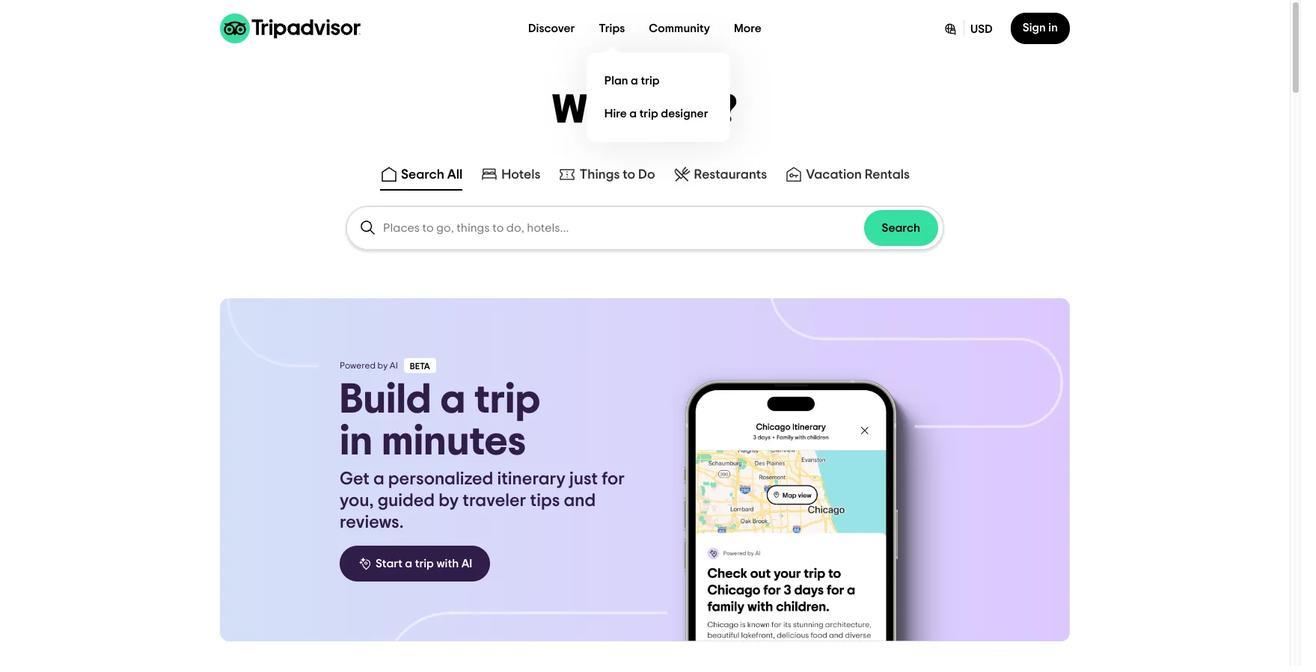 Task type: locate. For each thing, give the bounding box(es) containing it.
1 vertical spatial by
[[439, 492, 459, 510]]

hotels button
[[478, 162, 544, 191]]

0 vertical spatial search
[[401, 168, 444, 182]]

search inside button
[[401, 168, 444, 182]]

trip inside button
[[415, 558, 434, 570]]

where to?
[[552, 91, 738, 131]]

1 horizontal spatial ai
[[461, 558, 472, 570]]

discover
[[528, 22, 575, 34]]

trip for build
[[474, 379, 540, 421]]

a right hire
[[630, 107, 637, 119]]

a inside button
[[405, 558, 412, 570]]

personalized
[[388, 471, 493, 489]]

1 horizontal spatial in
[[1049, 22, 1058, 34]]

0 horizontal spatial by
[[378, 361, 388, 370]]

things
[[580, 168, 620, 182]]

0 horizontal spatial in
[[340, 421, 373, 463]]

trip
[[641, 74, 660, 86], [640, 107, 658, 119], [474, 379, 540, 421], [415, 558, 434, 570]]

vacation rentals button
[[782, 162, 913, 191]]

build
[[340, 379, 431, 421]]

search image
[[359, 219, 377, 237]]

Search search field
[[383, 221, 864, 235]]

discover button
[[516, 13, 587, 43]]

search for search
[[882, 222, 920, 234]]

0 horizontal spatial ai
[[390, 361, 398, 370]]

menu
[[587, 52, 730, 142]]

in right sign
[[1049, 22, 1058, 34]]

1 vertical spatial in
[[340, 421, 373, 463]]

search down rentals
[[882, 222, 920, 234]]

to
[[623, 168, 635, 182]]

tripadvisor image
[[220, 13, 361, 43]]

reviews.
[[340, 514, 404, 532]]

ai left beta
[[390, 361, 398, 370]]

in
[[1049, 22, 1058, 34], [340, 421, 373, 463]]

tab list containing search all
[[0, 159, 1290, 194]]

by
[[378, 361, 388, 370], [439, 492, 459, 510]]

designer
[[661, 107, 708, 119]]

build a trip in minutes get a personalized itinerary just for you, guided by traveler tips and reviews.
[[340, 379, 625, 532]]

sign in
[[1023, 22, 1058, 34]]

a right plan
[[631, 74, 638, 86]]

where
[[552, 91, 673, 131]]

powered by ai
[[340, 361, 398, 370]]

ai right with
[[461, 558, 472, 570]]

more
[[734, 22, 762, 34]]

in up get on the bottom left
[[340, 421, 373, 463]]

in inside build a trip in minutes get a personalized itinerary just for you, guided by traveler tips and reviews.
[[340, 421, 373, 463]]

ai
[[390, 361, 398, 370], [461, 558, 472, 570]]

by right powered
[[378, 361, 388, 370]]

trip inside build a trip in minutes get a personalized itinerary just for you, guided by traveler tips and reviews.
[[474, 379, 540, 421]]

guided
[[378, 492, 435, 510]]

do
[[638, 168, 655, 182]]

restaurants
[[694, 168, 767, 182]]

by inside build a trip in minutes get a personalized itinerary just for you, guided by traveler tips and reviews.
[[439, 492, 459, 510]]

0 horizontal spatial search
[[401, 168, 444, 182]]

search left all
[[401, 168, 444, 182]]

1 horizontal spatial by
[[439, 492, 459, 510]]

search button
[[864, 210, 938, 246]]

trips button
[[587, 13, 637, 43]]

sign
[[1023, 22, 1046, 34]]

1 vertical spatial search
[[882, 222, 920, 234]]

a for plan
[[631, 74, 638, 86]]

0 vertical spatial by
[[378, 361, 388, 370]]

search all button
[[377, 162, 466, 191]]

search
[[401, 168, 444, 182], [882, 222, 920, 234]]

a right the build
[[440, 379, 466, 421]]

tab list
[[0, 159, 1290, 194]]

a
[[631, 74, 638, 86], [630, 107, 637, 119], [440, 379, 466, 421], [373, 471, 384, 489], [405, 558, 412, 570]]

tips
[[530, 492, 560, 510]]

search all
[[401, 168, 463, 182]]

plan
[[605, 74, 628, 86]]

1 horizontal spatial search
[[882, 222, 920, 234]]

to?
[[681, 91, 738, 131]]

search inside button
[[882, 222, 920, 234]]

by down personalized
[[439, 492, 459, 510]]

things to do button
[[556, 162, 658, 191]]

1 vertical spatial ai
[[461, 558, 472, 570]]

rentals
[[865, 168, 910, 182]]

vacation rentals
[[806, 168, 910, 182]]

things to do link
[[559, 165, 655, 183]]

Search search field
[[347, 207, 943, 249]]

trip for hire
[[640, 107, 658, 119]]

community button
[[637, 13, 722, 43]]

hire a trip designer
[[605, 107, 708, 119]]

trip for start
[[415, 558, 434, 570]]

restaurants button
[[670, 162, 770, 191]]

a right start at the left bottom of page
[[405, 558, 412, 570]]



Task type: describe. For each thing, give the bounding box(es) containing it.
hire
[[605, 107, 627, 119]]

get
[[340, 471, 369, 489]]

vacation
[[806, 168, 862, 182]]

trip for plan
[[641, 74, 660, 86]]

menu containing plan a trip
[[587, 52, 730, 142]]

a for hire
[[630, 107, 637, 119]]

just
[[569, 471, 598, 489]]

sign in link
[[1011, 13, 1070, 44]]

things to do
[[580, 168, 655, 182]]

itinerary
[[497, 471, 566, 489]]

plan a trip link
[[599, 64, 718, 97]]

with
[[437, 558, 459, 570]]

0 vertical spatial ai
[[390, 361, 398, 370]]

search for search all
[[401, 168, 444, 182]]

community
[[649, 22, 710, 34]]

traveler
[[463, 492, 526, 510]]

a for build
[[440, 379, 466, 421]]

plan a trip
[[605, 74, 660, 86]]

minutes
[[382, 421, 526, 463]]

start a trip with ai
[[376, 558, 472, 570]]

more button
[[722, 13, 774, 43]]

hotels
[[502, 168, 541, 182]]

beta
[[410, 362, 430, 371]]

all
[[447, 168, 463, 182]]

0 vertical spatial in
[[1049, 22, 1058, 34]]

ai inside button
[[461, 558, 472, 570]]

start a trip with ai button
[[340, 546, 490, 582]]

powered
[[340, 361, 376, 370]]

for
[[602, 471, 625, 489]]

restaurants link
[[673, 165, 767, 183]]

trips
[[599, 22, 625, 34]]

hire a trip designer link
[[599, 97, 718, 130]]

start
[[376, 558, 403, 570]]

you,
[[340, 492, 374, 510]]

and
[[564, 492, 596, 510]]

hotels link
[[481, 165, 541, 183]]

a for start
[[405, 558, 412, 570]]

usd button
[[931, 13, 1005, 44]]

usd
[[971, 23, 993, 35]]

a right get on the bottom left
[[373, 471, 384, 489]]

vacation rentals link
[[785, 165, 910, 183]]



Task type: vqa. For each thing, say whether or not it's contained in the screenshot.
the View associated with View deal button to the top
no



